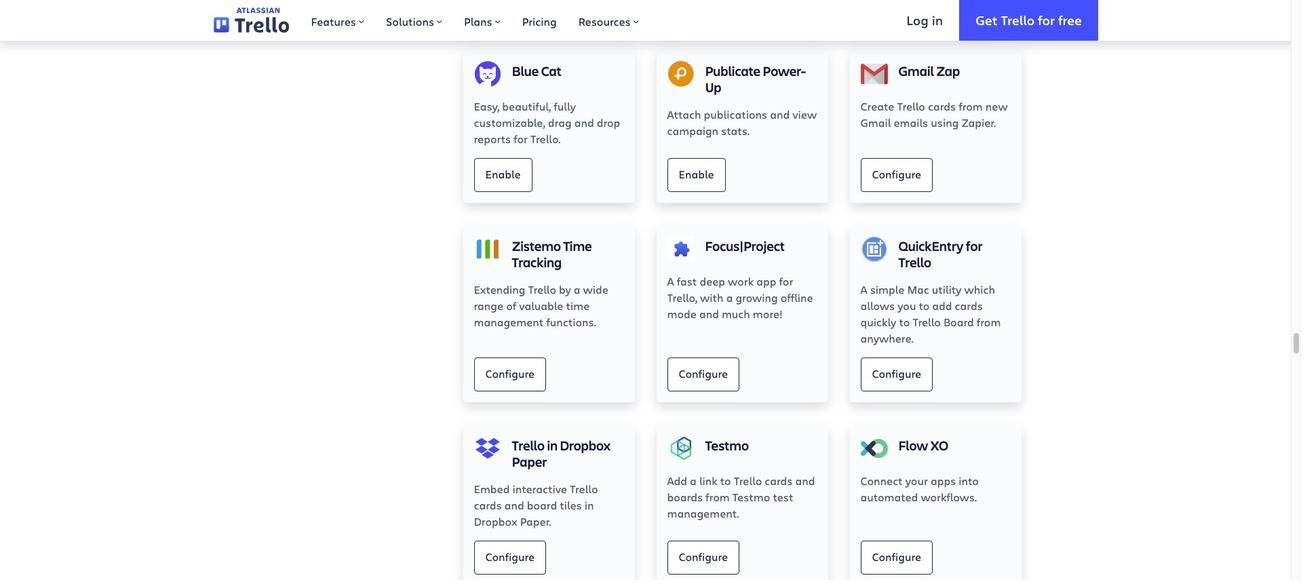 Task type: describe. For each thing, give the bounding box(es) containing it.
create trello cards from new gmail emails using zapier.
[[861, 99, 1008, 130]]

configure link for testmo
[[667, 541, 740, 575]]

resources
[[579, 14, 631, 29]]

paper.
[[520, 514, 551, 529]]

configure link for quickentry for trello
[[861, 358, 933, 392]]

plans button
[[453, 0, 511, 41]]

testmo inside add a link to trello cards and boards from testmo test management.
[[733, 490, 771, 504]]

test
[[773, 490, 794, 504]]

solutions button
[[375, 0, 453, 41]]

configure for gmail zap
[[872, 167, 922, 181]]

extending trello by a wide range of valuable time management functions.
[[474, 282, 609, 329]]

quickly
[[861, 315, 897, 329]]

solutions
[[386, 14, 434, 29]]

log in link
[[891, 0, 960, 41]]

trello in dropbox paper
[[512, 436, 611, 471]]

extending
[[474, 282, 526, 297]]

boards
[[667, 490, 703, 504]]

work
[[728, 274, 754, 288]]

app
[[757, 274, 777, 288]]

fully
[[554, 99, 576, 113]]

configure link for trello in dropbox paper
[[474, 541, 546, 575]]

add
[[667, 474, 688, 488]]

from inside create trello cards from new gmail emails using zapier.
[[959, 99, 983, 113]]

and inside a fast deep work app for trello, with a growing offline mode and much more!
[[700, 307, 719, 321]]

atlassian trello image
[[214, 8, 289, 33]]

interactive
[[513, 482, 567, 496]]

anywhere.
[[861, 331, 914, 345]]

into
[[959, 474, 979, 488]]

time
[[566, 299, 590, 313]]

campaign
[[667, 123, 719, 138]]

paper
[[512, 453, 547, 471]]

for inside quickentry for trello
[[966, 237, 983, 255]]

pricing
[[522, 14, 557, 29]]

emails
[[894, 115, 929, 130]]

quickentry
[[899, 237, 964, 255]]

tracking
[[512, 253, 562, 271]]

in for trello
[[547, 436, 558, 455]]

free
[[1059, 11, 1082, 28]]

fast
[[677, 274, 697, 288]]

configure link for flow xo
[[861, 541, 933, 575]]

mac
[[908, 282, 930, 297]]

to inside add a link to trello cards and boards from testmo test management.
[[721, 474, 731, 488]]

offline
[[781, 290, 813, 305]]

you
[[898, 299, 916, 313]]

xo
[[931, 436, 949, 455]]

apps
[[931, 474, 956, 488]]

zistemo
[[512, 237, 561, 255]]

a inside extending trello by a wide range of valuable time management functions.
[[574, 282, 581, 297]]

allows
[[861, 299, 895, 313]]

zap
[[937, 62, 960, 80]]

configure for flow xo
[[872, 550, 922, 564]]

time
[[563, 237, 592, 255]]

dropbox inside trello in dropbox paper
[[560, 436, 611, 455]]

add a link to trello cards and boards from testmo test management.
[[667, 474, 815, 520]]

stats.
[[721, 123, 750, 138]]

configure link for focus|project
[[667, 358, 740, 392]]

features button
[[300, 0, 375, 41]]

drop
[[597, 115, 620, 130]]

beautiful,
[[502, 99, 551, 113]]

of
[[506, 299, 517, 313]]

cards inside create trello cards from new gmail emails using zapier.
[[928, 99, 956, 113]]

in inside embed interactive trello cards and board tiles in dropbox paper.
[[585, 498, 594, 512]]

connect your apps into automated workflows.
[[861, 474, 979, 504]]

log in
[[907, 11, 943, 28]]

link
[[700, 474, 718, 488]]

in for log
[[932, 11, 943, 28]]

board
[[527, 498, 557, 512]]

gmail zap
[[899, 62, 960, 80]]

configure for focus|project
[[679, 367, 728, 381]]

trello inside embed interactive trello cards and board tiles in dropbox paper.
[[570, 482, 598, 496]]

quickentry for trello
[[899, 237, 983, 271]]

configure for testmo
[[679, 550, 728, 564]]

1 horizontal spatial gmail
[[899, 62, 934, 80]]

cards inside add a link to trello cards and boards from testmo test management.
[[765, 474, 793, 488]]

workflows.
[[921, 490, 977, 504]]

valuable
[[519, 299, 564, 313]]

more!
[[753, 307, 783, 321]]

for inside a fast deep work app for trello, with a growing offline mode and much more!
[[779, 274, 794, 288]]

a fast deep work app for trello, with a growing offline mode and much more!
[[667, 274, 813, 321]]

for inside easy, beautiful, fully customizable, drag and drop reports for trello.
[[514, 132, 528, 146]]

functions.
[[547, 315, 596, 329]]

range
[[474, 299, 504, 313]]

enable link for blue cat
[[474, 158, 532, 192]]

cards inside a simple mac utility which allows you to add cards quickly to trello board from anywhere.
[[955, 299, 983, 313]]

blue
[[512, 62, 539, 80]]

for left free
[[1038, 11, 1055, 28]]

trello,
[[667, 290, 698, 305]]

resources button
[[568, 0, 650, 41]]

which
[[965, 282, 996, 297]]

trello.
[[531, 132, 561, 146]]

cat
[[541, 62, 562, 80]]

trello inside add a link to trello cards and boards from testmo test management.
[[734, 474, 762, 488]]

plans
[[464, 14, 492, 29]]

get
[[976, 11, 998, 28]]



Task type: locate. For each thing, give the bounding box(es) containing it.
0 vertical spatial in
[[932, 11, 943, 28]]

mode
[[667, 307, 697, 321]]

enable link for publicate power- up
[[667, 158, 726, 192]]

and inside easy, beautiful, fully customizable, drag and drop reports for trello.
[[575, 115, 594, 130]]

new
[[986, 99, 1008, 113]]

add
[[933, 299, 953, 313]]

for up the offline
[[779, 274, 794, 288]]

configure down management
[[486, 367, 535, 381]]

a up the allows
[[861, 282, 868, 297]]

get trello for free
[[976, 11, 1082, 28]]

easy, beautiful, fully customizable, drag and drop reports for trello.
[[474, 99, 620, 146]]

enable for blue cat
[[486, 167, 521, 181]]

2 horizontal spatial in
[[932, 11, 943, 28]]

configure link for zistemo time tracking
[[474, 358, 546, 392]]

trello inside extending trello by a wide range of valuable time management functions.
[[528, 282, 556, 297]]

0 horizontal spatial enable link
[[474, 158, 532, 192]]

0 vertical spatial to
[[919, 299, 930, 313]]

configure link down paper. in the left of the page
[[474, 541, 546, 575]]

enable link down campaign
[[667, 158, 726, 192]]

a up much
[[727, 290, 733, 305]]

publications
[[704, 107, 768, 121]]

configure link down anywhere.
[[861, 358, 933, 392]]

a inside a simple mac utility which allows you to add cards quickly to trello board from anywhere.
[[861, 282, 868, 297]]

to down you
[[900, 315, 910, 329]]

and
[[770, 107, 790, 121], [575, 115, 594, 130], [700, 307, 719, 321], [796, 474, 815, 488], [505, 498, 524, 512]]

attach
[[667, 107, 701, 121]]

configure link down the automated
[[861, 541, 933, 575]]

cards up test
[[765, 474, 793, 488]]

dropbox inside embed interactive trello cards and board tiles in dropbox paper.
[[474, 514, 518, 529]]

enable down reports
[[486, 167, 521, 181]]

trello inside trello in dropbox paper
[[512, 436, 545, 455]]

wide
[[583, 282, 609, 297]]

2 enable link from the left
[[667, 158, 726, 192]]

configure down management.
[[679, 550, 728, 564]]

cards up using
[[928, 99, 956, 113]]

enable for publicate power- up
[[679, 167, 714, 181]]

in right log
[[932, 11, 943, 28]]

and inside attach publications and view campaign stats.
[[770, 107, 790, 121]]

from inside add a link to trello cards and boards from testmo test management.
[[706, 490, 730, 504]]

a inside a fast deep work app for trello, with a growing offline mode and much more!
[[727, 290, 733, 305]]

cards up board
[[955, 299, 983, 313]]

trello
[[1001, 11, 1035, 28], [897, 99, 926, 113], [899, 253, 932, 271], [528, 282, 556, 297], [913, 315, 941, 329], [512, 436, 545, 455], [734, 474, 762, 488], [570, 482, 598, 496]]

1 vertical spatial gmail
[[861, 115, 891, 130]]

customizable,
[[474, 115, 546, 130]]

log
[[907, 11, 929, 28]]

1 horizontal spatial a
[[690, 474, 697, 488]]

trello inside quickentry for trello
[[899, 253, 932, 271]]

configure link for gmail zap
[[861, 158, 933, 192]]

focus|project
[[705, 237, 785, 255]]

simple
[[870, 282, 905, 297]]

1 vertical spatial in
[[547, 436, 558, 455]]

configure link down mode
[[667, 358, 740, 392]]

a simple mac utility which allows you to add cards quickly to trello board from anywhere.
[[861, 282, 1001, 345]]

power-
[[763, 62, 806, 80]]

configure for trello in dropbox paper
[[486, 550, 535, 564]]

trello up valuable
[[528, 282, 556, 297]]

automated
[[861, 490, 918, 504]]

up
[[705, 78, 722, 96]]

zapier.
[[962, 115, 996, 130]]

in
[[932, 11, 943, 28], [547, 436, 558, 455], [585, 498, 594, 512]]

0 horizontal spatial in
[[547, 436, 558, 455]]

testmo left test
[[733, 490, 771, 504]]

0 horizontal spatial enable
[[486, 167, 521, 181]]

2 horizontal spatial to
[[919, 299, 930, 313]]

tiles
[[560, 498, 582, 512]]

a right by
[[574, 282, 581, 297]]

configure link down management
[[474, 358, 546, 392]]

1 vertical spatial testmo
[[733, 490, 771, 504]]

0 horizontal spatial to
[[721, 474, 731, 488]]

configure link down management.
[[667, 541, 740, 575]]

enable down campaign
[[679, 167, 714, 181]]

trello down add
[[913, 315, 941, 329]]

reports
[[474, 132, 511, 146]]

0 horizontal spatial dropbox
[[474, 514, 518, 529]]

a inside a fast deep work app for trello, with a growing offline mode and much more!
[[667, 274, 674, 288]]

a for quickentry for trello
[[861, 282, 868, 297]]

gmail left zap
[[899, 62, 934, 80]]

drag
[[548, 115, 572, 130]]

features
[[311, 14, 356, 29]]

cards inside embed interactive trello cards and board tiles in dropbox paper.
[[474, 498, 502, 512]]

publicate power- up
[[705, 62, 806, 96]]

2 enable from the left
[[679, 167, 714, 181]]

trello up tiles
[[570, 482, 598, 496]]

trello up mac
[[899, 253, 932, 271]]

easy,
[[474, 99, 500, 113]]

from up zapier.
[[959, 99, 983, 113]]

get trello for free link
[[960, 0, 1099, 41]]

0 horizontal spatial a
[[667, 274, 674, 288]]

cards down embed
[[474, 498, 502, 512]]

using
[[931, 115, 959, 130]]

board
[[944, 315, 974, 329]]

testmo up link
[[705, 436, 749, 455]]

to right link
[[721, 474, 731, 488]]

2 horizontal spatial a
[[727, 290, 733, 305]]

0 vertical spatial gmail
[[899, 62, 934, 80]]

1 vertical spatial dropbox
[[474, 514, 518, 529]]

with
[[700, 290, 724, 305]]

a left fast at the right
[[667, 274, 674, 288]]

testmo
[[705, 436, 749, 455], [733, 490, 771, 504]]

1 horizontal spatial dropbox
[[560, 436, 611, 455]]

and inside add a link to trello cards and boards from testmo test management.
[[796, 474, 815, 488]]

management
[[474, 315, 544, 329]]

deep
[[700, 274, 726, 288]]

to right you
[[919, 299, 930, 313]]

pricing link
[[511, 0, 568, 41]]

0 horizontal spatial a
[[574, 282, 581, 297]]

embed interactive trello cards and board tiles in dropbox paper.
[[474, 482, 598, 529]]

configure for quickentry for trello
[[872, 367, 922, 381]]

from inside a simple mac utility which allows you to add cards quickly to trello board from anywhere.
[[977, 315, 1001, 329]]

1 enable link from the left
[[474, 158, 532, 192]]

flow
[[899, 436, 929, 455]]

in right tiles
[[585, 498, 594, 512]]

from right board
[[977, 315, 1001, 329]]

in right paper on the left of page
[[547, 436, 558, 455]]

1 horizontal spatial in
[[585, 498, 594, 512]]

configure link down emails on the right top of the page
[[861, 158, 933, 192]]

configure link
[[861, 158, 933, 192], [474, 358, 546, 392], [667, 358, 740, 392], [861, 358, 933, 392], [474, 541, 546, 575], [667, 541, 740, 575], [861, 541, 933, 575]]

1 horizontal spatial enable
[[679, 167, 714, 181]]

and inside embed interactive trello cards and board tiles in dropbox paper.
[[505, 498, 524, 512]]

embed
[[474, 482, 510, 496]]

gmail inside create trello cards from new gmail emails using zapier.
[[861, 115, 891, 130]]

utility
[[932, 282, 962, 297]]

configure down paper. in the left of the page
[[486, 550, 535, 564]]

for right quickentry
[[966, 237, 983, 255]]

trello right get
[[1001, 11, 1035, 28]]

trello up emails on the right top of the page
[[897, 99, 926, 113]]

2 vertical spatial from
[[706, 490, 730, 504]]

0 vertical spatial from
[[959, 99, 983, 113]]

configure down emails on the right top of the page
[[872, 167, 922, 181]]

dropbox right paper on the left of page
[[560, 436, 611, 455]]

from
[[959, 99, 983, 113], [977, 315, 1001, 329], [706, 490, 730, 504]]

configure down the automated
[[872, 550, 922, 564]]

2 vertical spatial in
[[585, 498, 594, 512]]

for
[[1038, 11, 1055, 28], [514, 132, 528, 146], [966, 237, 983, 255], [779, 274, 794, 288]]

1 vertical spatial from
[[977, 315, 1001, 329]]

0 vertical spatial testmo
[[705, 436, 749, 455]]

1 horizontal spatial to
[[900, 315, 910, 329]]

configure for zistemo time tracking
[[486, 367, 535, 381]]

a inside add a link to trello cards and boards from testmo test management.
[[690, 474, 697, 488]]

enable link
[[474, 158, 532, 192], [667, 158, 726, 192]]

in inside trello in dropbox paper
[[547, 436, 558, 455]]

gmail down create
[[861, 115, 891, 130]]

1 horizontal spatial a
[[861, 282, 868, 297]]

a
[[574, 282, 581, 297], [727, 290, 733, 305], [690, 474, 697, 488]]

zistemo time tracking
[[512, 237, 592, 271]]

1 horizontal spatial enable link
[[667, 158, 726, 192]]

1 enable from the left
[[486, 167, 521, 181]]

by
[[559, 282, 571, 297]]

configure down mode
[[679, 367, 728, 381]]

trello up interactive
[[512, 436, 545, 455]]

0 vertical spatial dropbox
[[560, 436, 611, 455]]

trello right link
[[734, 474, 762, 488]]

dropbox down embed
[[474, 514, 518, 529]]

1 vertical spatial to
[[900, 315, 910, 329]]

for down customizable,
[[514, 132, 528, 146]]

a left link
[[690, 474, 697, 488]]

management.
[[667, 506, 739, 520]]

enable link down reports
[[474, 158, 532, 192]]

blue cat
[[512, 62, 562, 80]]

cards
[[928, 99, 956, 113], [955, 299, 983, 313], [765, 474, 793, 488], [474, 498, 502, 512]]

create
[[861, 99, 895, 113]]

2 vertical spatial to
[[721, 474, 731, 488]]

your
[[906, 474, 928, 488]]

trello inside create trello cards from new gmail emails using zapier.
[[897, 99, 926, 113]]

attach publications and view campaign stats.
[[667, 107, 817, 138]]

configure down anywhere.
[[872, 367, 922, 381]]

flow xo
[[899, 436, 949, 455]]

0 horizontal spatial gmail
[[861, 115, 891, 130]]

a
[[667, 274, 674, 288], [861, 282, 868, 297]]

from down link
[[706, 490, 730, 504]]

a for focus|project
[[667, 274, 674, 288]]

configure
[[872, 167, 922, 181], [486, 367, 535, 381], [679, 367, 728, 381], [872, 367, 922, 381], [486, 550, 535, 564], [679, 550, 728, 564], [872, 550, 922, 564]]

much
[[722, 307, 750, 321]]

trello inside a simple mac utility which allows you to add cards quickly to trello board from anywhere.
[[913, 315, 941, 329]]

publicate
[[705, 62, 761, 80]]

gmail
[[899, 62, 934, 80], [861, 115, 891, 130]]



Task type: vqa. For each thing, say whether or not it's contained in the screenshot.
enable for Publicate Power- Up
yes



